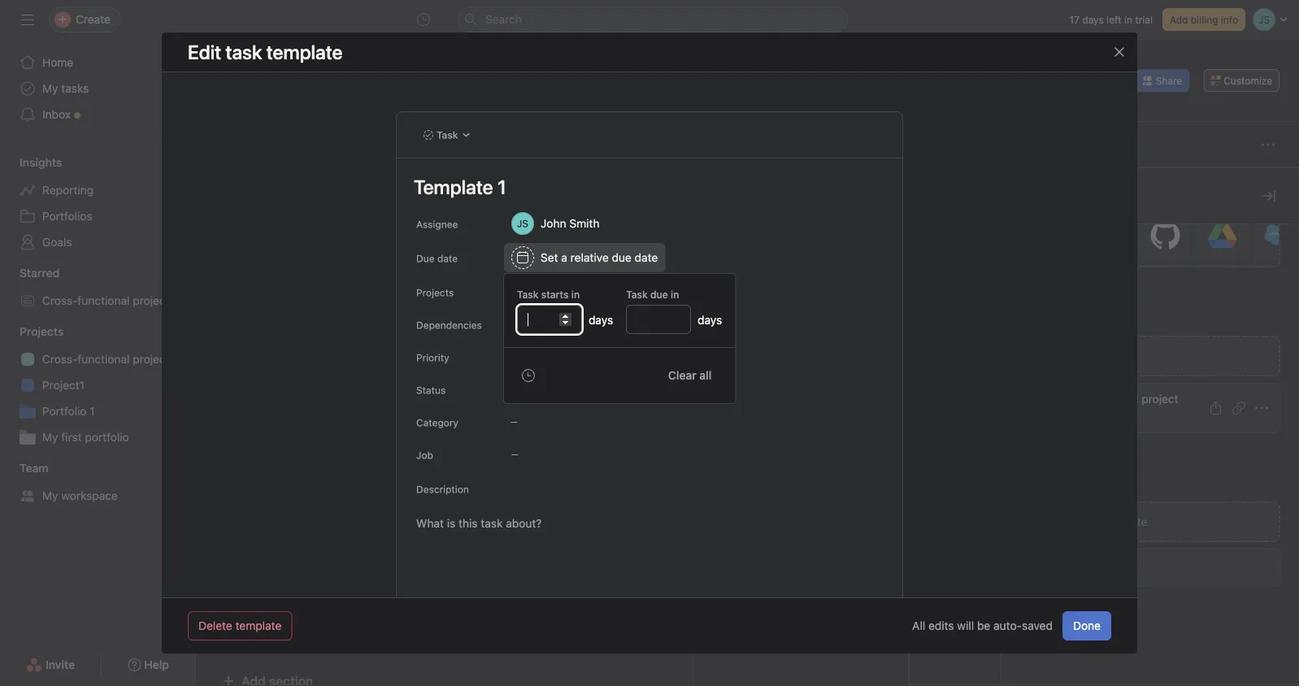 Task type: describe. For each thing, give the bounding box(es) containing it.
my first portfolio
[[42, 431, 129, 444]]

task for task due in
[[626, 289, 648, 300]]

priority inside "priority" row
[[893, 177, 926, 189]]

portfolio
[[85, 431, 129, 444]]

portfolios link
[[10, 203, 185, 229]]

all
[[913, 619, 926, 633]]

john smith for john smith button
[[722, 357, 774, 369]]

share button
[[1136, 69, 1190, 92]]

portfolio
[[42, 405, 87, 418]]

task button
[[416, 124, 479, 146]]

untitled section button
[[242, 598, 337, 627]]

set a relative due date
[[541, 251, 658, 264]]

job
[[416, 450, 433, 461]]

delete template button
[[188, 612, 292, 641]]

my workspace link
[[10, 483, 185, 509]]

be
[[977, 619, 991, 633]]

due
[[416, 253, 435, 264]]

john for john smith button
[[722, 357, 745, 369]]

project1 link
[[10, 372, 185, 398]]

john for john smith dropdown button
[[541, 217, 567, 230]]

john smith button
[[699, 353, 786, 373]]

— text field
[[1177, 378, 1273, 407]]

portfolios
[[42, 209, 92, 223]]

1 vertical spatial smith
[[747, 328, 774, 340]]

collapse task list for this section image
[[220, 606, 233, 619]]

— text field for draft project brief cell
[[1177, 320, 1273, 348]]

task
[[1076, 515, 1098, 529]]

my for my workspace
[[42, 489, 58, 503]]

messages
[[784, 102, 838, 115]]

dependencies
[[416, 320, 482, 331]]

cross-functional project plan link inside starred element
[[10, 288, 195, 314]]

relative
[[571, 251, 609, 264]]

days for task due in
[[698, 313, 722, 326]]

john smith button
[[504, 209, 627, 238]]

js
[[703, 328, 715, 340]]

inbox link
[[10, 102, 185, 128]]

insights element
[[0, 148, 195, 259]]

add task… button
[[261, 640, 316, 658]]

add task template
[[1052, 515, 1148, 529]]

due date
[[416, 253, 458, 264]]

add for add billing info
[[1170, 14, 1188, 25]]

Template Name text field
[[407, 168, 883, 206]]

delete
[[198, 619, 232, 633]]

projects button
[[0, 324, 64, 340]]

insights
[[20, 156, 62, 169]]

share
[[1156, 75, 1183, 86]]

my for my first portfolio
[[42, 431, 58, 444]]

17
[[1070, 14, 1080, 25]]

edits
[[929, 619, 954, 633]]

section
[[293, 605, 337, 620]]

project for cross-functional project plan link within the starred element
[[133, 294, 170, 307]]

my tasks link
[[10, 76, 185, 102]]

delete template
[[198, 619, 282, 633]]

messages link
[[771, 100, 838, 118]]

search
[[486, 13, 522, 26]]

my for my tasks
[[42, 82, 58, 95]]

functional for first cross-functional project plan link from the bottom of the page
[[78, 353, 130, 366]]

clear
[[668, 369, 697, 382]]

all edits will be auto-saved
[[913, 619, 1053, 633]]

will
[[958, 619, 974, 633]]

add to projects
[[512, 286, 584, 298]]

reporting link
[[10, 177, 185, 203]]

description
[[416, 484, 469, 495]]

cross- inside cross-functional project plan
[[1052, 392, 1087, 406]]

invite button
[[15, 651, 86, 680]]

info
[[1221, 14, 1239, 25]]

dashboard
[[693, 102, 751, 115]]

task for task starts in
[[517, 289, 539, 300]]

home
[[42, 56, 73, 69]]

clear all button
[[658, 361, 722, 390]]

due inside dropdown button
[[612, 251, 632, 264]]

project1
[[42, 379, 85, 392]]

cross-functional project plan inside button
[[1052, 392, 1179, 424]]

header to do tree grid
[[196, 319, 1300, 437]]

search list box
[[458, 7, 848, 33]]

1
[[90, 405, 95, 418]]

starred element
[[0, 259, 195, 317]]

done
[[1073, 619, 1101, 633]]

dashboard link
[[680, 100, 751, 118]]

auto-
[[994, 619, 1022, 633]]

a
[[561, 251, 568, 264]]

functional inside cross-functional project plan
[[1087, 392, 1139, 406]]

add dependencies
[[512, 319, 599, 330]]

john smith row
[[196, 348, 1300, 378]]

saved
[[1022, 619, 1053, 633]]

cross-functional project plan for cross-functional project plan link within the starred element
[[42, 294, 195, 307]]

files
[[870, 102, 895, 115]]

untitled section
[[242, 605, 337, 620]]

add billing info
[[1170, 14, 1239, 25]]

goals link
[[10, 229, 185, 255]]

2 horizontal spatial days
[[1083, 14, 1104, 25]]

projects
[[545, 286, 584, 298]]

—
[[511, 417, 518, 427]]

team
[[20, 462, 49, 475]]

cell for schedule kickoff meeting cell
[[789, 348, 886, 378]]

add to starred image
[[516, 63, 529, 76]]

row containing js
[[196, 319, 1300, 349]]

workflow link
[[596, 100, 660, 118]]

portfolio 1
[[42, 405, 95, 418]]

smith for john smith dropdown button
[[570, 217, 600, 230]]

calendar link
[[516, 100, 577, 118]]

1 horizontal spatial projects
[[416, 287, 454, 298]]

template inside button
[[1102, 515, 1148, 529]]

starred
[[20, 266, 60, 280]]



Task type: locate. For each thing, give the bounding box(es) containing it.
add for add task…
[[261, 642, 282, 655]]

0 vertical spatial template
[[1102, 515, 1148, 529]]

functional inside projects element
[[78, 353, 130, 366]]

assignee
[[416, 219, 458, 230]]

global element
[[0, 40, 195, 137]]

1 vertical spatial projects
[[20, 325, 64, 338]]

2 vertical spatial john smith
[[722, 357, 774, 369]]

1 cell from the top
[[789, 319, 886, 349]]

1 vertical spatial cross-functional project plan link
[[10, 346, 195, 372]]

done button
[[1063, 612, 1112, 641]]

1 like. you liked this task image
[[412, 358, 422, 368]]

cross-functional project plan
[[42, 294, 195, 307], [42, 353, 195, 366], [1052, 392, 1179, 424]]

1 vertical spatial cross-functional project plan
[[42, 353, 195, 366]]

my inside my tasks link
[[42, 82, 58, 95]]

cross-functional project plan inside starred element
[[42, 294, 195, 307]]

smith right "all"
[[747, 357, 774, 369]]

functional for cross-functional project plan link within the starred element
[[78, 294, 130, 307]]

cross-functional project plan link up project1
[[10, 346, 195, 372]]

1 vertical spatial template
[[235, 619, 282, 633]]

2 vertical spatial project
[[1142, 392, 1179, 406]]

schedule kickoff meeting cell
[[196, 348, 693, 378]]

task
[[437, 129, 458, 141], [517, 289, 539, 300], [626, 289, 648, 300]]

priority row
[[196, 168, 1300, 198]]

john smith inside button
[[722, 357, 774, 369]]

0 vertical spatial cross-functional project plan link
[[10, 288, 195, 314]]

cross- for first cross-functional project plan link from the bottom of the page
[[42, 353, 78, 366]]

manage project members image
[[1061, 71, 1081, 90]]

starred button
[[0, 265, 60, 281]]

project inside starred element
[[133, 294, 170, 307]]

my inside my workspace link
[[42, 489, 58, 503]]

in for task due in
[[671, 289, 679, 300]]

all
[[700, 369, 712, 382]]

john smith up the john smith row
[[722, 328, 774, 340]]

3 my from the top
[[42, 489, 58, 503]]

0 vertical spatial cross-functional project plan
[[42, 294, 195, 307]]

share form image
[[1210, 402, 1223, 415]]

add
[[1170, 14, 1188, 25], [512, 286, 530, 298], [512, 319, 530, 330], [1052, 515, 1073, 529], [261, 642, 282, 655]]

task due in
[[626, 289, 679, 300]]

plan inside starred element
[[173, 294, 195, 307]]

due
[[612, 251, 632, 264], [651, 289, 668, 300]]

task template
[[226, 41, 343, 63]]

my down team
[[42, 489, 58, 503]]

teams element
[[0, 454, 195, 512]]

17 days left in trial
[[1070, 14, 1153, 25]]

0 horizontal spatial date
[[437, 253, 458, 264]]

board link
[[373, 100, 418, 118]]

my inside projects element
[[42, 431, 58, 444]]

timeline link
[[438, 100, 496, 118]]

smith for john smith button
[[747, 357, 774, 369]]

john smith inside dropdown button
[[541, 217, 600, 230]]

Share timeline with teammates text field
[[257, 384, 426, 401]]

cross- inside projects element
[[42, 353, 78, 366]]

template inside "button"
[[235, 619, 282, 633]]

date
[[635, 251, 658, 264], [437, 253, 458, 264]]

smith up 'set a relative due date' dropdown button
[[570, 217, 600, 230]]

task starts in
[[517, 289, 580, 300]]

my workspace
[[42, 489, 118, 503]]

cross-functional project plan link down goals 'link'
[[10, 288, 195, 314]]

draft project brief cell
[[196, 319, 693, 349]]

cross- inside starred element
[[42, 294, 78, 307]]

0 vertical spatial functional
[[78, 294, 130, 307]]

2 vertical spatial cross-functional project plan
[[1052, 392, 1179, 424]]

cell
[[789, 319, 886, 349], [789, 348, 886, 378], [789, 377, 886, 407]]

john inside button
[[722, 357, 745, 369]]

in for task starts in
[[572, 289, 580, 300]]

0 horizontal spatial days
[[589, 313, 613, 326]]

edit
[[188, 41, 221, 63]]

projects element
[[0, 317, 195, 454]]

project inside cross-functional project plan
[[1142, 392, 1179, 406]]

1 vertical spatial john
[[722, 328, 745, 340]]

0 horizontal spatial priority
[[416, 352, 449, 364]]

edit task template
[[188, 41, 343, 63]]

timeline
[[451, 102, 496, 115]]

1 horizontal spatial date
[[635, 251, 658, 264]]

to
[[533, 286, 542, 298]]

None number field
[[517, 305, 582, 334], [626, 305, 691, 334], [517, 305, 582, 334], [626, 305, 691, 334]]

my tasks
[[42, 82, 89, 95]]

add left task…
[[261, 642, 282, 655]]

plan for cross-functional project plan link within the starred element
[[173, 294, 195, 307]]

add inside row
[[261, 642, 282, 655]]

1 horizontal spatial in
[[671, 289, 679, 300]]

workflow
[[609, 102, 660, 115]]

1 vertical spatial project
[[133, 353, 170, 366]]

add task…
[[261, 642, 316, 655]]

2 vertical spatial john
[[722, 357, 745, 369]]

row
[[216, 197, 1300, 198], [196, 243, 1300, 274], [196, 319, 1300, 349], [196, 377, 1300, 407], [196, 407, 1300, 437], [196, 481, 1300, 512], [196, 557, 1300, 588]]

1 vertical spatial john smith
[[722, 328, 774, 340]]

2 horizontal spatial task
[[626, 289, 648, 300]]

add down the task starts in
[[512, 319, 530, 330]]

plan inside cross-functional project plan
[[1052, 410, 1074, 424]]

cross-functional project plan button
[[1021, 383, 1281, 433]]

Schedule kickoff meeting text field
[[257, 355, 398, 371]]

priority down files at the top right of the page
[[893, 177, 926, 189]]

2 horizontal spatial in
[[1125, 14, 1133, 25]]

calendar
[[529, 102, 577, 115]]

2 vertical spatial functional
[[1087, 392, 1139, 406]]

customize
[[1224, 75, 1273, 86]]

cross-functional project plan inside projects element
[[42, 353, 195, 366]]

portfolio 1 link
[[10, 398, 185, 425]]

days for task starts in
[[589, 313, 613, 326]]

board
[[386, 102, 418, 115]]

add left task
[[1052, 515, 1073, 529]]

add to projects button
[[504, 281, 591, 303]]

None text field
[[264, 54, 485, 84]]

john inside dropdown button
[[541, 217, 567, 230]]

— button
[[504, 411, 602, 433]]

tasks
[[61, 82, 89, 95]]

0 vertical spatial — text field
[[1177, 320, 1273, 348]]

0 vertical spatial smith
[[570, 217, 600, 230]]

task for task
[[437, 129, 458, 141]]

add for add task template
[[1052, 515, 1073, 529]]

list image
[[225, 59, 245, 79]]

hide sidebar image
[[21, 13, 34, 26]]

0 vertical spatial my
[[42, 82, 58, 95]]

files link
[[857, 100, 895, 118]]

plan inside projects element
[[173, 353, 195, 366]]

plan for first cross-functional project plan link from the bottom of the page
[[173, 353, 195, 366]]

1 horizontal spatial task
[[517, 289, 539, 300]]

1 — text field from the top
[[1177, 320, 1273, 348]]

0 vertical spatial john smith
[[541, 217, 600, 230]]

john smith for john smith dropdown button
[[541, 217, 600, 230]]

reporting
[[42, 183, 94, 197]]

1 vertical spatial — text field
[[1177, 349, 1273, 377]]

john smith
[[541, 217, 600, 230], [722, 328, 774, 340], [722, 357, 774, 369]]

john smith up a
[[541, 217, 600, 230]]

0 horizontal spatial due
[[612, 251, 632, 264]]

untitled
[[242, 605, 290, 620]]

close details image
[[1263, 189, 1276, 202]]

1 horizontal spatial days
[[698, 313, 722, 326]]

close image
[[1113, 46, 1126, 59]]

project
[[133, 294, 170, 307], [133, 353, 170, 366], [1142, 392, 1179, 406]]

1 horizontal spatial template
[[1102, 515, 1148, 529]]

projects down 'due date'
[[416, 287, 454, 298]]

2 vertical spatial my
[[42, 489, 58, 503]]

my first portfolio link
[[10, 425, 185, 451]]

1 cross-functional project plan link from the top
[[10, 288, 195, 314]]

add for add dependencies
[[512, 319, 530, 330]]

add task template button
[[1021, 502, 1281, 542]]

1 horizontal spatial due
[[651, 289, 668, 300]]

due right relative
[[612, 251, 632, 264]]

add for add to projects
[[512, 286, 530, 298]]

date inside dropdown button
[[635, 251, 658, 264]]

set due time image
[[522, 369, 535, 382]]

0 horizontal spatial task
[[437, 129, 458, 141]]

1 my from the top
[[42, 82, 58, 95]]

add left billing in the right top of the page
[[1170, 14, 1188, 25]]

john up set
[[541, 217, 567, 230]]

workspace
[[61, 489, 118, 503]]

0 vertical spatial project
[[133, 294, 170, 307]]

copy form link image
[[1233, 402, 1246, 415]]

functional inside starred element
[[78, 294, 130, 307]]

2 my from the top
[[42, 431, 58, 444]]

0 horizontal spatial in
[[572, 289, 580, 300]]

2 cell from the top
[[789, 348, 886, 378]]

1 vertical spatial cross-
[[42, 353, 78, 366]]

john right "all"
[[722, 357, 745, 369]]

0 horizontal spatial template
[[235, 619, 282, 633]]

task down timeline link
[[437, 129, 458, 141]]

projects
[[416, 287, 454, 298], [20, 325, 64, 338]]

0 vertical spatial due
[[612, 251, 632, 264]]

— text field
[[1177, 320, 1273, 348], [1177, 349, 1273, 377]]

0 vertical spatial projects
[[416, 287, 454, 298]]

projects up project1
[[20, 325, 64, 338]]

smith inside button
[[747, 357, 774, 369]]

add left to
[[512, 286, 530, 298]]

task inside button
[[437, 129, 458, 141]]

2 vertical spatial cross-
[[1052, 392, 1087, 406]]

date right due
[[437, 253, 458, 264]]

trial
[[1136, 14, 1153, 25]]

john right js
[[722, 328, 745, 340]]

projects inside "projects" dropdown button
[[20, 325, 64, 338]]

1 vertical spatial my
[[42, 431, 58, 444]]

task left starts
[[517, 289, 539, 300]]

1 horizontal spatial priority
[[893, 177, 926, 189]]

billing
[[1191, 14, 1219, 25]]

set a relative due date button
[[504, 243, 666, 272]]

home link
[[10, 50, 185, 76]]

share timeline with teammates cell
[[196, 377, 693, 407]]

2 — text field from the top
[[1177, 349, 1273, 377]]

in
[[1125, 14, 1133, 25], [572, 289, 580, 300], [671, 289, 679, 300]]

task down set a relative due date at the top of page
[[626, 289, 648, 300]]

cross-functional project plan for first cross-functional project plan link from the bottom of the page
[[42, 353, 195, 366]]

insights button
[[0, 155, 62, 171]]

cross-functional project plan link
[[10, 288, 195, 314], [10, 346, 195, 372]]

status
[[416, 385, 446, 396]]

0 vertical spatial john
[[541, 217, 567, 230]]

project left share form "icon"
[[1142, 392, 1179, 406]]

2 vertical spatial plan
[[1052, 410, 1074, 424]]

cell for draft project brief cell
[[789, 319, 886, 349]]

— text field for schedule kickoff meeting cell
[[1177, 349, 1273, 377]]

task…
[[285, 642, 316, 655]]

add task… row
[[196, 633, 1300, 664]]

project down goals 'link'
[[133, 294, 170, 307]]

smith inside dropdown button
[[570, 217, 600, 230]]

1 vertical spatial plan
[[173, 353, 195, 366]]

date up task due in
[[635, 251, 658, 264]]

john smith right "all"
[[722, 357, 774, 369]]

search button
[[458, 7, 848, 33]]

project up the project1 link
[[133, 353, 170, 366]]

left
[[1107, 14, 1122, 25]]

goals
[[42, 235, 72, 249]]

cross-
[[42, 294, 78, 307], [42, 353, 78, 366], [1052, 392, 1087, 406]]

dependencies
[[533, 319, 599, 330]]

smith up the john smith row
[[747, 328, 774, 340]]

due down set a relative due date at the top of page
[[651, 289, 668, 300]]

project for first cross-functional project plan link from the bottom of the page
[[133, 353, 170, 366]]

1 vertical spatial due
[[651, 289, 668, 300]]

first
[[61, 431, 82, 444]]

3 cell from the top
[[789, 377, 886, 407]]

2 cross-functional project plan link from the top
[[10, 346, 195, 372]]

Job text field
[[504, 440, 883, 469]]

functional
[[78, 294, 130, 307], [78, 353, 130, 366], [1087, 392, 1139, 406]]

1 vertical spatial priority
[[416, 352, 449, 364]]

0 vertical spatial plan
[[173, 294, 195, 307]]

priority down draft project brief cell
[[416, 352, 449, 364]]

my left tasks
[[42, 82, 58, 95]]

my left first
[[42, 431, 58, 444]]

2 vertical spatial smith
[[747, 357, 774, 369]]

invite
[[46, 658, 75, 672]]

inbox
[[42, 108, 71, 121]]

starts
[[541, 289, 569, 300]]

1 vertical spatial functional
[[78, 353, 130, 366]]

0 horizontal spatial projects
[[20, 325, 64, 338]]

cross- for cross-functional project plan link within the starred element
[[42, 294, 78, 307]]

0 vertical spatial priority
[[893, 177, 926, 189]]

0 vertical spatial cross-
[[42, 294, 78, 307]]



Task type: vqa. For each thing, say whether or not it's contained in the screenshot.
Mark complete icon to the top
no



